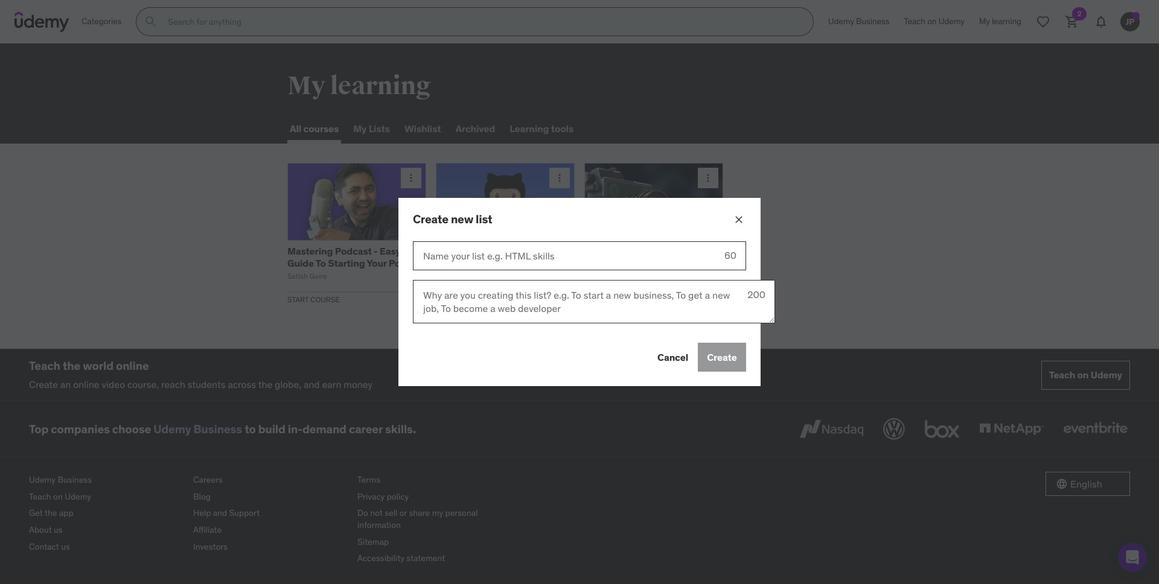 Task type: describe. For each thing, give the bounding box(es) containing it.
lists
[[369, 123, 390, 135]]

create inside teach the world online create an online video course, reach students across the globe, and earn money
[[29, 379, 58, 391]]

video
[[102, 379, 125, 391]]

nasdaq image
[[797, 416, 867, 443]]

blog link
[[193, 489, 348, 506]]

github
[[460, 246, 492, 258]]

careers blog help and support affiliate investors
[[193, 475, 260, 553]]

close modal image
[[733, 214, 745, 226]]

courses
[[304, 123, 339, 135]]

skills.
[[385, 422, 416, 437]]

help and support link
[[193, 506, 348, 523]]

from
[[526, 257, 550, 269]]

personal
[[446, 508, 478, 519]]

archived
[[456, 123, 496, 135]]

terms link
[[358, 473, 512, 489]]

[
[[585, 272, 587, 281]]

teach inside teach the world online create an online video course, reach students across the globe, and earn money
[[29, 359, 60, 373]]

udemy business
[[829, 16, 890, 27]]

english
[[1071, 478, 1103, 491]]

0 horizontal spatial podcast
[[335, 246, 372, 258]]

course for mastering game design camera movements in arcade studio
[[608, 295, 637, 304]]

0 vertical spatial teach on udemy link
[[897, 7, 973, 36]]

scratch!
[[436, 269, 474, 281]]

build
[[258, 422, 286, 437]]

crash
[[494, 246, 520, 258]]

app
[[59, 508, 73, 519]]

mastering podcast -  easy guide to starting your podcast link
[[288, 246, 426, 269]]

start course for git & github crash course: create a repository from scratch!
[[436, 295, 489, 304]]

studio
[[585, 269, 615, 281]]

teach on udemy for the middle the teach on udemy link
[[1050, 369, 1123, 381]]

sitemap link
[[358, 534, 512, 551]]

my learning
[[288, 71, 431, 101]]

sell
[[385, 508, 398, 519]]

kalob taulien
[[436, 272, 479, 281]]

Why are you creating this list? e.g. To start a new business, To get a new job, To become a web developer text field
[[413, 280, 776, 324]]

volkswagen image
[[881, 416, 908, 443]]

on for the middle the teach on udemy link
[[1078, 369, 1089, 381]]

business for udemy business
[[857, 16, 890, 27]]

sitemap
[[358, 537, 389, 548]]

reach
[[161, 379, 185, 391]]

privacy policy link
[[358, 489, 512, 506]]

arcade
[[686, 257, 718, 269]]

git & github crash course: create a repository from scratch! link
[[436, 246, 559, 281]]

cancel button
[[658, 343, 689, 372]]

submit search image
[[144, 14, 158, 29]]

git & github crash course: create a repository from scratch!
[[436, 246, 556, 281]]

accessibility
[[358, 553, 405, 564]]

repository
[[475, 257, 524, 269]]

information
[[358, 520, 401, 531]]

teach the world online create an online video course, reach students across the globe, and earn money
[[29, 359, 373, 391]]

and inside careers blog help and support affiliate investors
[[213, 508, 227, 519]]

learning
[[510, 123, 549, 135]]

not
[[370, 508, 383, 519]]

investors
[[193, 542, 228, 553]]

top companies choose udemy business to build in-demand career skills.
[[29, 422, 416, 437]]

box image
[[923, 416, 963, 443]]

accessibility statement link
[[358, 551, 512, 568]]

learning tools
[[510, 123, 574, 135]]

git
[[436, 246, 450, 258]]

get the app link
[[29, 506, 184, 523]]

create left new
[[413, 212, 449, 226]]

about
[[29, 525, 52, 536]]

1 horizontal spatial online
[[116, 359, 149, 373]]

globe,
[[275, 379, 302, 391]]

policy
[[387, 492, 409, 503]]

to
[[316, 257, 326, 269]]

your
[[367, 257, 387, 269]]

and inside teach the world online create an online video course, reach students across the globe, and earn money
[[304, 379, 320, 391]]

learning
[[330, 71, 431, 101]]

all courses link
[[288, 115, 341, 144]]

&
[[452, 246, 458, 258]]

cancel
[[658, 351, 689, 364]]

0 vertical spatial us
[[54, 525, 63, 536]]

camera
[[585, 257, 620, 269]]

careers link
[[193, 473, 348, 489]]

1 vertical spatial udemy business link
[[154, 422, 242, 437]]

create button
[[698, 343, 747, 372]]

an
[[60, 379, 71, 391]]

1 vertical spatial game
[[621, 272, 640, 281]]

start for git & github crash course: create a repository from scratch!
[[436, 295, 458, 304]]

course:
[[522, 246, 556, 258]]

create inside button
[[708, 351, 737, 364]]

1 vertical spatial design
[[642, 272, 665, 281]]

english button
[[1046, 473, 1131, 497]]



Task type: vqa. For each thing, say whether or not it's contained in the screenshot.


Task type: locate. For each thing, give the bounding box(es) containing it.
and left earn at the left bottom
[[304, 379, 320, 391]]

create right cancel
[[708, 351, 737, 364]]

do not sell or share my personal information button
[[358, 506, 512, 534]]

a
[[468, 257, 473, 269]]

the right 'get'
[[45, 508, 57, 519]]

200
[[748, 289, 766, 301]]

create up kalob at the left
[[436, 257, 466, 269]]

money
[[344, 379, 373, 391]]

0 vertical spatial business
[[857, 16, 890, 27]]

2 start course from the left
[[436, 295, 489, 304]]

course down gaire
[[311, 295, 340, 304]]

mastering
[[288, 246, 333, 258], [585, 246, 630, 258]]

of
[[613, 272, 619, 281]]

3 start course from the left
[[585, 295, 637, 304]]

in
[[676, 257, 685, 269]]

teach on udemy for the top the teach on udemy link
[[905, 16, 965, 27]]

the
[[63, 359, 80, 373], [258, 379, 273, 391], [45, 508, 57, 519]]

create
[[413, 212, 449, 226], [436, 257, 466, 269], [708, 351, 737, 364], [29, 379, 58, 391]]

teach
[[905, 16, 926, 27], [29, 359, 60, 373], [1050, 369, 1076, 381], [29, 492, 51, 503]]

udemy image
[[14, 11, 69, 32]]

1 horizontal spatial the
[[63, 359, 80, 373]]

my up the all courses
[[288, 71, 326, 101]]

1 horizontal spatial course
[[459, 295, 489, 304]]

and right help on the left bottom of page
[[213, 508, 227, 519]]

1 horizontal spatial my
[[354, 123, 367, 135]]

0 horizontal spatial online
[[73, 379, 99, 391]]

0 horizontal spatial mastering
[[288, 246, 333, 258]]

1 vertical spatial my
[[354, 123, 367, 135]]

start course down gaire
[[288, 295, 340, 304]]

1 horizontal spatial start course
[[436, 295, 489, 304]]

1 vertical spatial online
[[73, 379, 99, 391]]

course down [ school of game design ]
[[608, 295, 637, 304]]

2 vertical spatial teach on udemy link
[[29, 489, 184, 506]]

small image
[[1057, 479, 1069, 491]]

0 horizontal spatial on
[[53, 492, 63, 503]]

0 vertical spatial the
[[63, 359, 80, 373]]

my lists
[[354, 123, 390, 135]]

podcast left -
[[335, 246, 372, 258]]

mastering up gaire
[[288, 246, 333, 258]]

course for git & github crash course: create a repository from scratch!
[[459, 295, 489, 304]]

course down the taulien
[[459, 295, 489, 304]]

2 horizontal spatial on
[[1078, 369, 1089, 381]]

1 horizontal spatial business
[[194, 422, 242, 437]]

satish
[[288, 272, 308, 281]]

design inside mastering game design camera movements in arcade studio
[[661, 246, 692, 258]]

teach inside udemy business teach on udemy get the app about us contact us
[[29, 492, 51, 503]]

my left lists
[[354, 123, 367, 135]]

mastering game design camera movements in arcade studio
[[585, 246, 718, 281]]

mastering for guide
[[288, 246, 333, 258]]

easy
[[380, 246, 401, 258]]

2 vertical spatial business
[[58, 475, 92, 486]]

netapp image
[[977, 416, 1047, 443]]

share
[[409, 508, 430, 519]]

contact
[[29, 542, 59, 553]]

1 horizontal spatial teach on udemy
[[1050, 369, 1123, 381]]

terms privacy policy do not sell or share my personal information sitemap accessibility statement
[[358, 475, 478, 564]]

0 horizontal spatial the
[[45, 508, 57, 519]]

0 horizontal spatial business
[[58, 475, 92, 486]]

tools
[[551, 123, 574, 135]]

0 horizontal spatial start
[[288, 295, 309, 304]]

my
[[432, 508, 444, 519]]

1 vertical spatial on
[[1078, 369, 1089, 381]]

mastering game design camera movements in arcade studio link
[[585, 246, 722, 281]]

the inside udemy business teach on udemy get the app about us contact us
[[45, 508, 57, 519]]

terms
[[358, 475, 381, 486]]

create new list
[[413, 212, 493, 226]]

online up course,
[[116, 359, 149, 373]]

across
[[228, 379, 256, 391]]

the up an
[[63, 359, 80, 373]]

my for my lists
[[354, 123, 367, 135]]

2 horizontal spatial start
[[585, 295, 606, 304]]

game inside mastering game design camera movements in arcade studio
[[632, 246, 659, 258]]

my lists link
[[351, 115, 393, 144]]

game up [ school of game design ]
[[632, 246, 659, 258]]

0 vertical spatial my
[[288, 71, 326, 101]]

start course down of
[[585, 295, 637, 304]]

list
[[476, 212, 493, 226]]

0 vertical spatial udemy business link
[[822, 7, 897, 36]]

game right of
[[621, 272, 640, 281]]

movements
[[622, 257, 674, 269]]

2 start from the left
[[436, 295, 458, 304]]

start down kalob at the left
[[436, 295, 458, 304]]

gaire
[[310, 272, 327, 281]]

-
[[374, 246, 378, 258]]

]
[[666, 272, 669, 281]]

0 horizontal spatial start course
[[288, 295, 340, 304]]

1 start from the left
[[288, 295, 309, 304]]

wishlist link
[[402, 115, 444, 144]]

online
[[116, 359, 149, 373], [73, 379, 99, 391]]

0 vertical spatial design
[[661, 246, 692, 258]]

Name your list e.g. HTML skills text field
[[413, 241, 715, 270]]

design
[[661, 246, 692, 258], [642, 272, 665, 281]]

3 course from the left
[[608, 295, 637, 304]]

help
[[193, 508, 211, 519]]

start course down kalob taulien
[[436, 295, 489, 304]]

to
[[245, 422, 256, 437]]

1 vertical spatial business
[[194, 422, 242, 437]]

us right contact
[[61, 542, 70, 553]]

privacy
[[358, 492, 385, 503]]

0 horizontal spatial my
[[288, 71, 326, 101]]

taulien
[[456, 272, 479, 281]]

starting
[[328, 257, 365, 269]]

or
[[400, 508, 407, 519]]

and
[[304, 379, 320, 391], [213, 508, 227, 519]]

1 horizontal spatial on
[[928, 16, 937, 27]]

contact us link
[[29, 539, 184, 556]]

[ school of game design ]
[[585, 272, 669, 281]]

guide
[[288, 257, 314, 269]]

choose
[[112, 422, 151, 437]]

blog
[[193, 492, 211, 503]]

world
[[83, 359, 114, 373]]

all
[[290, 123, 302, 135]]

0 horizontal spatial and
[[213, 508, 227, 519]]

start for mastering game design camera movements in arcade studio
[[585, 295, 606, 304]]

1 mastering from the left
[[288, 246, 333, 258]]

2 mastering from the left
[[585, 246, 630, 258]]

eventbrite image
[[1061, 416, 1131, 443]]

get
[[29, 508, 43, 519]]

mastering podcast -  easy guide to starting your podcast satish gaire
[[288, 246, 426, 281]]

0 horizontal spatial course
[[311, 295, 340, 304]]

2 vertical spatial on
[[53, 492, 63, 503]]

1 horizontal spatial teach on udemy link
[[897, 7, 973, 36]]

3 start from the left
[[585, 295, 606, 304]]

create new list dialog
[[399, 198, 776, 387]]

start for mastering podcast -  easy guide to starting your podcast
[[288, 295, 309, 304]]

careers
[[193, 475, 223, 486]]

start
[[288, 295, 309, 304], [436, 295, 458, 304], [585, 295, 606, 304]]

start down school
[[585, 295, 606, 304]]

business for udemy business teach on udemy get the app about us contact us
[[58, 475, 92, 486]]

1 start course from the left
[[288, 295, 340, 304]]

business inside udemy business teach on udemy get the app about us contact us
[[58, 475, 92, 486]]

1 vertical spatial teach on udemy
[[1050, 369, 1123, 381]]

60
[[725, 250, 737, 262]]

us right 'about' in the left bottom of the page
[[54, 525, 63, 536]]

top
[[29, 422, 48, 437]]

1 vertical spatial the
[[258, 379, 273, 391]]

affiliate link
[[193, 523, 348, 539]]

2 horizontal spatial business
[[857, 16, 890, 27]]

my for my learning
[[288, 71, 326, 101]]

2 horizontal spatial teach on udemy link
[[1042, 361, 1131, 390]]

learning tools link
[[508, 115, 576, 144]]

start course for mastering podcast -  easy guide to starting your podcast
[[288, 295, 340, 304]]

statement
[[407, 553, 445, 564]]

create inside git & github crash course: create a repository from scratch!
[[436, 257, 466, 269]]

0 vertical spatial and
[[304, 379, 320, 391]]

archived link
[[453, 115, 498, 144]]

mastering up studio
[[585, 246, 630, 258]]

2 horizontal spatial course
[[608, 295, 637, 304]]

0 horizontal spatial teach on udemy link
[[29, 489, 184, 506]]

mastering inside mastering game design camera movements in arcade studio
[[585, 246, 630, 258]]

2 horizontal spatial the
[[258, 379, 273, 391]]

1 horizontal spatial mastering
[[585, 246, 630, 258]]

start down satish
[[288, 295, 309, 304]]

start course for mastering game design camera movements in arcade studio
[[585, 295, 637, 304]]

1 vertical spatial and
[[213, 508, 227, 519]]

the left "globe,"
[[258, 379, 273, 391]]

course for mastering podcast -  easy guide to starting your podcast
[[311, 295, 340, 304]]

0 vertical spatial on
[[928, 16, 937, 27]]

wishlist
[[405, 123, 441, 135]]

teach on udemy
[[905, 16, 965, 27], [1050, 369, 1123, 381]]

0 horizontal spatial teach on udemy
[[905, 16, 965, 27]]

affiliate
[[193, 525, 222, 536]]

2 vertical spatial the
[[45, 508, 57, 519]]

online right an
[[73, 379, 99, 391]]

0 vertical spatial online
[[116, 359, 149, 373]]

design up ]
[[661, 246, 692, 258]]

1 horizontal spatial podcast
[[389, 257, 426, 269]]

0 vertical spatial game
[[632, 246, 659, 258]]

mastering inside mastering podcast -  easy guide to starting your podcast satish gaire
[[288, 246, 333, 258]]

earn
[[322, 379, 342, 391]]

1 course from the left
[[311, 295, 340, 304]]

school
[[589, 272, 611, 281]]

udemy business link
[[822, 7, 897, 36], [154, 422, 242, 437], [29, 473, 184, 489]]

podcast right the your
[[389, 257, 426, 269]]

mastering for movements
[[585, 246, 630, 258]]

2 course from the left
[[459, 295, 489, 304]]

1 horizontal spatial start
[[436, 295, 458, 304]]

2 vertical spatial udemy business link
[[29, 473, 184, 489]]

0 vertical spatial teach on udemy
[[905, 16, 965, 27]]

1 horizontal spatial and
[[304, 379, 320, 391]]

in-
[[288, 422, 303, 437]]

1 vertical spatial teach on udemy link
[[1042, 361, 1131, 390]]

on inside udemy business teach on udemy get the app about us contact us
[[53, 492, 63, 503]]

demand
[[303, 422, 347, 437]]

all courses
[[290, 123, 339, 135]]

udemy business teach on udemy get the app about us contact us
[[29, 475, 92, 553]]

1 vertical spatial us
[[61, 542, 70, 553]]

about us link
[[29, 523, 184, 539]]

2 horizontal spatial start course
[[585, 295, 637, 304]]

do
[[358, 508, 368, 519]]

create left an
[[29, 379, 58, 391]]

on for the top the teach on udemy link
[[928, 16, 937, 27]]

design down movements
[[642, 272, 665, 281]]

business
[[857, 16, 890, 27], [194, 422, 242, 437], [58, 475, 92, 486]]



